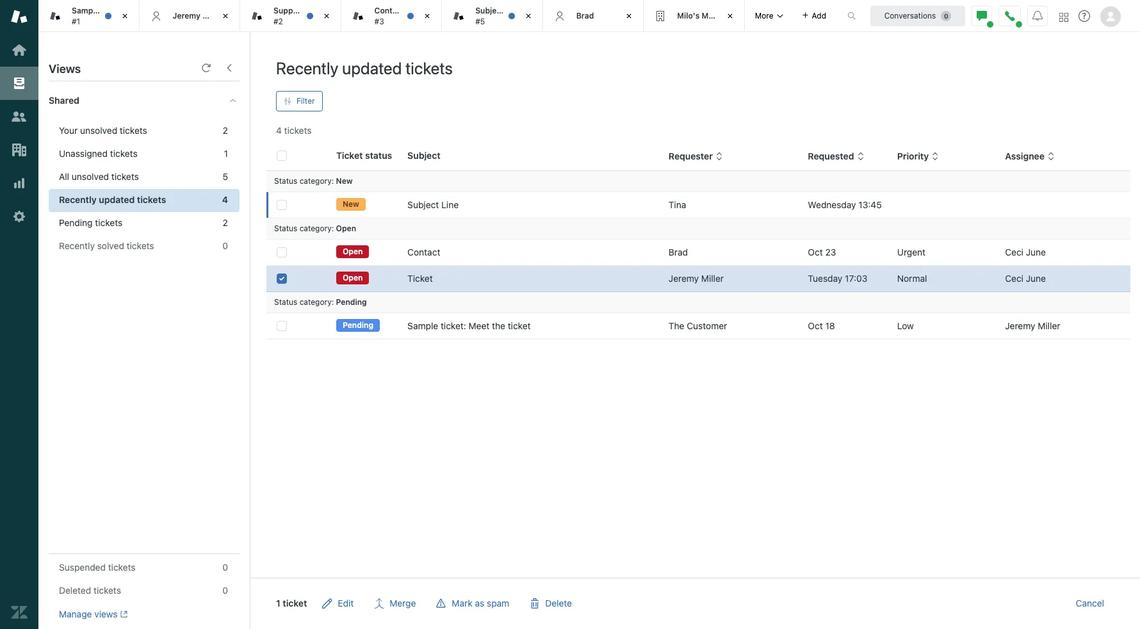 Task type: describe. For each thing, give the bounding box(es) containing it.
close image for #2
[[320, 10, 333, 22]]

mark as spam button
[[426, 591, 520, 616]]

(opens in a new tab) image
[[118, 611, 127, 618]]

1 horizontal spatial jeremy
[[669, 273, 699, 284]]

reporting image
[[11, 175, 28, 192]]

edit button
[[312, 591, 364, 616]]

3 tab from the left
[[644, 0, 745, 32]]

1 vertical spatial new
[[343, 199, 359, 209]]

recently solved tickets
[[59, 240, 154, 251]]

collapse views pane image
[[224, 63, 234, 73]]

1 for 1 ticket
[[276, 598, 280, 609]]

category: for pending
[[300, 297, 334, 307]]

tickets right solved
[[127, 240, 154, 251]]

customers image
[[11, 108, 28, 125]]

oct 23
[[808, 247, 836, 258]]

add button
[[794, 0, 834, 31]]

sample ticket: meet the ticket
[[408, 320, 531, 331]]

main element
[[0, 0, 38, 629]]

0 vertical spatial updated
[[342, 58, 402, 78]]

#2 tab
[[240, 0, 341, 32]]

pending tickets
[[59, 217, 122, 228]]

tina
[[669, 199, 686, 210]]

all
[[59, 171, 69, 182]]

13:45
[[859, 199, 882, 210]]

views
[[49, 62, 81, 76]]

brad tab
[[543, 0, 644, 32]]

ticket for ticket
[[408, 273, 433, 284]]

zendesk products image
[[1059, 12, 1068, 21]]

wednesday
[[808, 199, 856, 210]]

meet
[[469, 320, 490, 331]]

edit
[[338, 598, 354, 609]]

conversations
[[884, 11, 936, 20]]

customer
[[687, 320, 727, 331]]

2 vertical spatial jeremy
[[1005, 320, 1035, 331]]

requester
[[669, 151, 713, 162]]

add
[[812, 11, 826, 20]]

requested button
[[808, 151, 864, 162]]

1 ticket
[[276, 598, 307, 609]]

0 vertical spatial new
[[336, 176, 353, 186]]

brad inside tab
[[576, 11, 594, 20]]

#1
[[72, 16, 80, 26]]

subject line link
[[408, 199, 459, 211]]

urgent
[[897, 247, 926, 258]]

line for subject line #5
[[506, 6, 522, 15]]

status category: new
[[274, 176, 353, 186]]

deleted
[[59, 585, 91, 596]]

views
[[94, 609, 118, 619]]

your
[[59, 125, 78, 136]]

assignee
[[1005, 151, 1045, 162]]

status for status category: open
[[274, 224, 297, 233]]

filter button
[[276, 91, 323, 111]]

pending for pending
[[343, 320, 373, 330]]

23
[[825, 247, 836, 258]]

tickets down tabs tab list
[[405, 58, 453, 78]]

unassigned tickets
[[59, 148, 137, 159]]

admin image
[[11, 208, 28, 225]]

0 vertical spatial open
[[336, 224, 356, 233]]

close image inside tab
[[421, 10, 434, 22]]

oct for oct 18
[[808, 320, 823, 331]]

row containing subject line
[[266, 192, 1131, 218]]

subject for subject line
[[408, 199, 439, 210]]

unsolved for your
[[80, 125, 117, 136]]

1 vertical spatial pending
[[336, 297, 367, 307]]

tickets down filter button
[[284, 125, 312, 136]]

ceci june for urgent
[[1005, 247, 1046, 258]]

subject line #5
[[475, 6, 522, 26]]

your unsolved tickets
[[59, 125, 147, 136]]

#3
[[374, 16, 384, 26]]

manage views
[[59, 609, 118, 619]]

close image inside #1 tab
[[118, 10, 131, 22]]

tuesday
[[808, 273, 843, 284]]

delete
[[545, 598, 572, 609]]

mark as spam
[[452, 598, 509, 609]]

ticket status
[[336, 150, 392, 161]]

spam
[[487, 598, 509, 609]]

recently for 4
[[59, 194, 97, 205]]

row containing sample ticket: meet the ticket
[[266, 313, 1131, 339]]

0 for deleted tickets
[[222, 585, 228, 596]]

unassigned
[[59, 148, 108, 159]]

solved
[[97, 240, 124, 251]]

1 horizontal spatial ticket
[[508, 320, 531, 331]]

delete button
[[520, 591, 582, 616]]

subject for subject
[[408, 150, 440, 161]]

sample
[[408, 320, 438, 331]]

brad inside now showing 4 tickets region
[[669, 247, 688, 258]]

4 for 4 tickets
[[276, 125, 282, 136]]

4 tickets
[[276, 125, 312, 136]]

0 for suspended tickets
[[222, 562, 228, 573]]

ceci for normal
[[1005, 273, 1024, 284]]

open for contact
[[343, 247, 363, 256]]

june for urgent
[[1026, 247, 1046, 258]]

0 horizontal spatial updated
[[99, 194, 135, 205]]

ceci june for normal
[[1005, 273, 1046, 284]]

2 vertical spatial jeremy miller
[[1005, 320, 1060, 331]]

17:03
[[845, 273, 868, 284]]

ticket link
[[408, 272, 433, 285]]

1 vertical spatial jeremy miller
[[669, 273, 724, 284]]

zendesk image
[[11, 604, 28, 621]]

priority button
[[897, 151, 939, 162]]

tickets up views
[[94, 585, 121, 596]]

organizations image
[[11, 142, 28, 158]]

status for status category: pending
[[274, 297, 297, 307]]

button displays agent's chat status as online. image
[[977, 11, 987, 21]]

low
[[897, 320, 914, 331]]



Task type: locate. For each thing, give the bounding box(es) containing it.
conversations button
[[871, 5, 965, 26]]

shared heading
[[38, 81, 250, 120]]

0 vertical spatial pending
[[59, 217, 93, 228]]

1 vertical spatial updated
[[99, 194, 135, 205]]

as
[[475, 598, 484, 609]]

oct left 23
[[808, 247, 823, 258]]

ticket left edit button
[[283, 598, 307, 609]]

2 horizontal spatial jeremy miller
[[1005, 320, 1060, 331]]

close image inside #2 tab
[[320, 10, 333, 22]]

1 category: from the top
[[300, 176, 334, 186]]

miller inside "tab"
[[203, 11, 224, 20]]

1 vertical spatial ceci
[[1005, 273, 1024, 284]]

row containing contact
[[266, 239, 1131, 266]]

jeremy miller
[[173, 11, 224, 20], [669, 273, 724, 284], [1005, 320, 1060, 331]]

contact link
[[408, 246, 440, 259]]

1 vertical spatial june
[[1026, 273, 1046, 284]]

category: for open
[[300, 224, 334, 233]]

2 close image from the left
[[219, 10, 232, 22]]

0 vertical spatial 1
[[224, 148, 228, 159]]

0 vertical spatial unsolved
[[80, 125, 117, 136]]

0 horizontal spatial jeremy
[[173, 11, 200, 20]]

0 vertical spatial category:
[[300, 176, 334, 186]]

0 horizontal spatial close image
[[320, 10, 333, 22]]

contact
[[374, 6, 404, 15], [408, 247, 440, 258]]

updated
[[342, 58, 402, 78], [99, 194, 135, 205]]

subject up "contact" link
[[408, 199, 439, 210]]

assignee button
[[1005, 151, 1055, 162]]

subject up '#5'
[[475, 6, 504, 15]]

status for status category: new
[[274, 176, 297, 186]]

0 horizontal spatial brad
[[576, 11, 594, 20]]

get help image
[[1079, 10, 1090, 22]]

1 vertical spatial subject
[[408, 150, 440, 161]]

manage
[[59, 609, 92, 619]]

1 horizontal spatial contact
[[408, 247, 440, 258]]

suspended tickets
[[59, 562, 136, 573]]

2 vertical spatial miller
[[1038, 320, 1060, 331]]

line for subject line
[[441, 199, 459, 210]]

tab
[[341, 0, 442, 32], [442, 0, 543, 32], [644, 0, 745, 32]]

4 down "5"
[[222, 194, 228, 205]]

4 down filter button
[[276, 125, 282, 136]]

1 horizontal spatial line
[[506, 6, 522, 15]]

contact inside now showing 4 tickets region
[[408, 247, 440, 258]]

new
[[336, 176, 353, 186], [343, 199, 359, 209]]

1 row from the top
[[266, 192, 1131, 218]]

close image
[[118, 10, 131, 22], [219, 10, 232, 22], [421, 10, 434, 22], [623, 10, 636, 22]]

1 left edit button
[[276, 598, 280, 609]]

2 vertical spatial 0
[[222, 585, 228, 596]]

2 ceci from the top
[[1005, 273, 1024, 284]]

cancel button
[[1066, 591, 1115, 616]]

jeremy miller tab
[[139, 0, 240, 32]]

0 vertical spatial 4
[[276, 125, 282, 136]]

new down ticket status
[[336, 176, 353, 186]]

3 status from the top
[[274, 297, 297, 307]]

recently down pending tickets
[[59, 240, 95, 251]]

0 horizontal spatial miller
[[203, 11, 224, 20]]

priority
[[897, 151, 929, 162]]

1
[[224, 148, 228, 159], [276, 598, 280, 609]]

recently
[[276, 58, 339, 78], [59, 194, 97, 205], [59, 240, 95, 251]]

open down status category: new
[[336, 224, 356, 233]]

2 june from the top
[[1026, 273, 1046, 284]]

recently up pending tickets
[[59, 194, 97, 205]]

0 vertical spatial 0
[[222, 240, 228, 251]]

suspended
[[59, 562, 106, 573]]

0 vertical spatial oct
[[808, 247, 823, 258]]

2 category: from the top
[[300, 224, 334, 233]]

jeremy
[[173, 11, 200, 20], [669, 273, 699, 284], [1005, 320, 1035, 331]]

recently updated tickets down all unsolved tickets
[[59, 194, 166, 205]]

0 horizontal spatial contact
[[374, 6, 404, 15]]

jeremy miller inside "tab"
[[173, 11, 224, 20]]

status
[[365, 150, 392, 161]]

brad
[[576, 11, 594, 20], [669, 247, 688, 258]]

filter
[[297, 96, 315, 106]]

ticket down "contact" link
[[408, 273, 433, 284]]

june
[[1026, 247, 1046, 258], [1026, 273, 1046, 284]]

0 horizontal spatial 4
[[222, 194, 228, 205]]

1 tab from the left
[[341, 0, 442, 32]]

open for ticket
[[343, 273, 363, 283]]

row containing ticket
[[266, 266, 1131, 292]]

5
[[223, 171, 228, 182]]

2 vertical spatial open
[[343, 273, 363, 283]]

category: for new
[[300, 176, 334, 186]]

1 horizontal spatial brad
[[669, 247, 688, 258]]

tickets down all unsolved tickets
[[137, 194, 166, 205]]

subject for subject line #5
[[475, 6, 504, 15]]

2 vertical spatial pending
[[343, 320, 373, 330]]

0 horizontal spatial recently updated tickets
[[59, 194, 166, 205]]

sample ticket: meet the ticket link
[[408, 320, 531, 332]]

1 horizontal spatial jeremy miller
[[669, 273, 724, 284]]

2 for your unsolved tickets
[[223, 125, 228, 136]]

all unsolved tickets
[[59, 171, 139, 182]]

ceci for urgent
[[1005, 247, 1024, 258]]

recently up filter
[[276, 58, 339, 78]]

1 vertical spatial open
[[343, 247, 363, 256]]

0 vertical spatial line
[[506, 6, 522, 15]]

2 vertical spatial subject
[[408, 199, 439, 210]]

subject
[[475, 6, 504, 15], [408, 150, 440, 161], [408, 199, 439, 210]]

2 vertical spatial recently
[[59, 240, 95, 251]]

miller
[[203, 11, 224, 20], [701, 273, 724, 284], [1038, 320, 1060, 331]]

ticket left status
[[336, 150, 363, 161]]

1 inside now showing 4 tickets region
[[276, 598, 280, 609]]

0 vertical spatial recently
[[276, 58, 339, 78]]

mark
[[452, 598, 473, 609]]

pending for pending tickets
[[59, 217, 93, 228]]

0 vertical spatial june
[[1026, 247, 1046, 258]]

open up status category: pending
[[343, 273, 363, 283]]

3 0 from the top
[[222, 585, 228, 596]]

1 status from the top
[[274, 176, 297, 186]]

1 close image from the left
[[320, 10, 333, 22]]

1 horizontal spatial 4
[[276, 125, 282, 136]]

zendesk support image
[[11, 8, 28, 25]]

manage views link
[[59, 609, 127, 620]]

#1 tab
[[38, 0, 139, 32]]

1 vertical spatial oct
[[808, 320, 823, 331]]

close image left more
[[724, 10, 736, 22]]

ticket
[[336, 150, 363, 161], [408, 273, 433, 284]]

1 close image from the left
[[118, 10, 131, 22]]

2 for pending tickets
[[223, 217, 228, 228]]

close image right #2
[[320, 10, 333, 22]]

views image
[[11, 75, 28, 92]]

merge button
[[364, 591, 426, 616]]

tuesday 17:03
[[808, 273, 868, 284]]

close image for #5
[[522, 10, 535, 22]]

tabs tab list
[[38, 0, 834, 32]]

3 close image from the left
[[724, 10, 736, 22]]

ticket
[[508, 320, 531, 331], [283, 598, 307, 609]]

1 horizontal spatial close image
[[522, 10, 535, 22]]

0 horizontal spatial line
[[441, 199, 459, 210]]

0 vertical spatial miller
[[203, 11, 224, 20]]

4 row from the top
[[266, 313, 1131, 339]]

1 vertical spatial miller
[[701, 273, 724, 284]]

unsolved up unassigned tickets
[[80, 125, 117, 136]]

status
[[274, 176, 297, 186], [274, 224, 297, 233], [274, 297, 297, 307]]

1 june from the top
[[1026, 247, 1046, 258]]

unsolved for all
[[72, 171, 109, 182]]

line inside subject line #5
[[506, 6, 522, 15]]

1 vertical spatial unsolved
[[72, 171, 109, 182]]

2 oct from the top
[[808, 320, 823, 331]]

1 horizontal spatial ticket
[[408, 273, 433, 284]]

1 oct from the top
[[808, 247, 823, 258]]

0 vertical spatial status
[[274, 176, 297, 186]]

3 category: from the top
[[300, 297, 334, 307]]

open
[[336, 224, 356, 233], [343, 247, 363, 256], [343, 273, 363, 283]]

ticket:
[[441, 320, 466, 331]]

oct 18
[[808, 320, 835, 331]]

status category: open
[[274, 224, 356, 233]]

2 tab from the left
[[442, 0, 543, 32]]

1 horizontal spatial recently updated tickets
[[276, 58, 453, 78]]

1 vertical spatial line
[[441, 199, 459, 210]]

status category: pending
[[274, 297, 367, 307]]

1 vertical spatial category:
[[300, 224, 334, 233]]

oct for oct 23
[[808, 247, 823, 258]]

0 vertical spatial ticket
[[336, 150, 363, 161]]

0 vertical spatial ceci june
[[1005, 247, 1046, 258]]

the customer
[[669, 320, 727, 331]]

tickets down unassigned tickets
[[111, 171, 139, 182]]

2 close image from the left
[[522, 10, 535, 22]]

0 vertical spatial subject
[[475, 6, 504, 15]]

tab containing subject line
[[442, 0, 543, 32]]

1 vertical spatial recently
[[59, 194, 97, 205]]

tickets up solved
[[95, 217, 122, 228]]

row
[[266, 192, 1131, 218], [266, 239, 1131, 266], [266, 266, 1131, 292], [266, 313, 1131, 339]]

0 vertical spatial jeremy
[[173, 11, 200, 20]]

#2
[[274, 16, 283, 26]]

0 horizontal spatial ticket
[[336, 150, 363, 161]]

requested
[[808, 151, 854, 162]]

1 0 from the top
[[222, 240, 228, 251]]

the
[[492, 320, 505, 331]]

1 for 1
[[224, 148, 228, 159]]

oct left 18
[[808, 320, 823, 331]]

1 vertical spatial recently updated tickets
[[59, 194, 166, 205]]

2
[[223, 125, 228, 136], [223, 217, 228, 228]]

unsolved down unassigned
[[72, 171, 109, 182]]

contact for contact #3
[[374, 6, 404, 15]]

0 vertical spatial recently updated tickets
[[276, 58, 453, 78]]

refresh views pane image
[[201, 63, 211, 73]]

2 down "5"
[[223, 217, 228, 228]]

ticket for ticket status
[[336, 150, 363, 161]]

requester button
[[669, 151, 723, 162]]

2 vertical spatial status
[[274, 297, 297, 307]]

2 0 from the top
[[222, 562, 228, 573]]

oct
[[808, 247, 823, 258], [808, 320, 823, 331]]

1 horizontal spatial 1
[[276, 598, 280, 609]]

3 close image from the left
[[421, 10, 434, 22]]

contact for contact
[[408, 247, 440, 258]]

open down status category: open
[[343, 247, 363, 256]]

1 vertical spatial ceci june
[[1005, 273, 1046, 284]]

close image inside brad tab
[[623, 10, 636, 22]]

updated down #3
[[342, 58, 402, 78]]

cancel
[[1076, 598, 1104, 609]]

ticket right the
[[508, 320, 531, 331]]

0 vertical spatial ticket
[[508, 320, 531, 331]]

0 horizontal spatial ticket
[[283, 598, 307, 609]]

0 horizontal spatial 1
[[224, 148, 228, 159]]

1 vertical spatial contact
[[408, 247, 440, 258]]

1 horizontal spatial updated
[[342, 58, 402, 78]]

1 vertical spatial ticket
[[408, 273, 433, 284]]

subject inside row
[[408, 199, 439, 210]]

1 vertical spatial brad
[[669, 247, 688, 258]]

2 horizontal spatial jeremy
[[1005, 320, 1035, 331]]

1 vertical spatial 0
[[222, 562, 228, 573]]

updated down all unsolved tickets
[[99, 194, 135, 205]]

close image
[[320, 10, 333, 22], [522, 10, 535, 22], [724, 10, 736, 22]]

1 vertical spatial jeremy
[[669, 273, 699, 284]]

shared
[[49, 95, 79, 106]]

tickets down 'shared' dropdown button at left top
[[120, 125, 147, 136]]

tab containing contact
[[341, 0, 442, 32]]

deleted tickets
[[59, 585, 121, 596]]

line inside subject line link
[[441, 199, 459, 210]]

close image right '#5'
[[522, 10, 535, 22]]

subject right status
[[408, 150, 440, 161]]

1 vertical spatial 2
[[223, 217, 228, 228]]

3 row from the top
[[266, 266, 1131, 292]]

#5
[[475, 16, 485, 26]]

june for normal
[[1026, 273, 1046, 284]]

subject inside subject line #5
[[475, 6, 504, 15]]

2 ceci june from the top
[[1005, 273, 1046, 284]]

shared button
[[38, 81, 216, 120]]

contact up #3
[[374, 6, 404, 15]]

tickets down your unsolved tickets
[[110, 148, 137, 159]]

subject line
[[408, 199, 459, 210]]

1 vertical spatial status
[[274, 224, 297, 233]]

get started image
[[11, 42, 28, 58]]

category:
[[300, 176, 334, 186], [300, 224, 334, 233], [300, 297, 334, 307]]

2 row from the top
[[266, 239, 1131, 266]]

new up status category: open
[[343, 199, 359, 209]]

ceci june
[[1005, 247, 1046, 258], [1005, 273, 1046, 284]]

0 vertical spatial brad
[[576, 11, 594, 20]]

the
[[669, 320, 684, 331]]

merge
[[390, 598, 416, 609]]

0 for recently solved tickets
[[222, 240, 228, 251]]

recently updated tickets down #3
[[276, 58, 453, 78]]

18
[[825, 320, 835, 331]]

tickets up deleted tickets
[[108, 562, 136, 573]]

4 for 4
[[222, 194, 228, 205]]

2 horizontal spatial close image
[[724, 10, 736, 22]]

0 vertical spatial contact
[[374, 6, 404, 15]]

jeremy inside "tab"
[[173, 11, 200, 20]]

2 vertical spatial category:
[[300, 297, 334, 307]]

1 ceci from the top
[[1005, 247, 1024, 258]]

2 up "5"
[[223, 125, 228, 136]]

contact inside tabs tab list
[[374, 6, 404, 15]]

ceci
[[1005, 247, 1024, 258], [1005, 273, 1024, 284]]

4 close image from the left
[[623, 10, 636, 22]]

1 horizontal spatial miller
[[701, 273, 724, 284]]

0 horizontal spatial jeremy miller
[[173, 11, 224, 20]]

recently for 0
[[59, 240, 95, 251]]

contact #3
[[374, 6, 404, 26]]

1 vertical spatial 4
[[222, 194, 228, 205]]

close image inside "jeremy miller" "tab"
[[219, 10, 232, 22]]

2 horizontal spatial miller
[[1038, 320, 1060, 331]]

normal
[[897, 273, 927, 284]]

more
[[755, 11, 774, 20]]

1 ceci june from the top
[[1005, 247, 1046, 258]]

recently updated tickets
[[276, 58, 453, 78], [59, 194, 166, 205]]

1 vertical spatial 1
[[276, 598, 280, 609]]

now showing 4 tickets region
[[250, 137, 1140, 629]]

more button
[[745, 0, 794, 31]]

0 vertical spatial 2
[[223, 125, 228, 136]]

2 2 from the top
[[223, 217, 228, 228]]

4
[[276, 125, 282, 136], [222, 194, 228, 205]]

0 vertical spatial jeremy miller
[[173, 11, 224, 20]]

unsolved
[[80, 125, 117, 136], [72, 171, 109, 182]]

1 2 from the top
[[223, 125, 228, 136]]

notifications image
[[1033, 11, 1043, 21]]

pending
[[59, 217, 93, 228], [336, 297, 367, 307], [343, 320, 373, 330]]

wednesday 13:45
[[808, 199, 882, 210]]

1 vertical spatial ticket
[[283, 598, 307, 609]]

0 vertical spatial ceci
[[1005, 247, 1024, 258]]

contact up ticket link on the left
[[408, 247, 440, 258]]

tickets
[[405, 58, 453, 78], [120, 125, 147, 136], [284, 125, 312, 136], [110, 148, 137, 159], [111, 171, 139, 182], [137, 194, 166, 205], [95, 217, 122, 228], [127, 240, 154, 251], [108, 562, 136, 573], [94, 585, 121, 596]]

2 status from the top
[[274, 224, 297, 233]]

1 up "5"
[[224, 148, 228, 159]]



Task type: vqa. For each thing, say whether or not it's contained in the screenshot.
"up"
no



